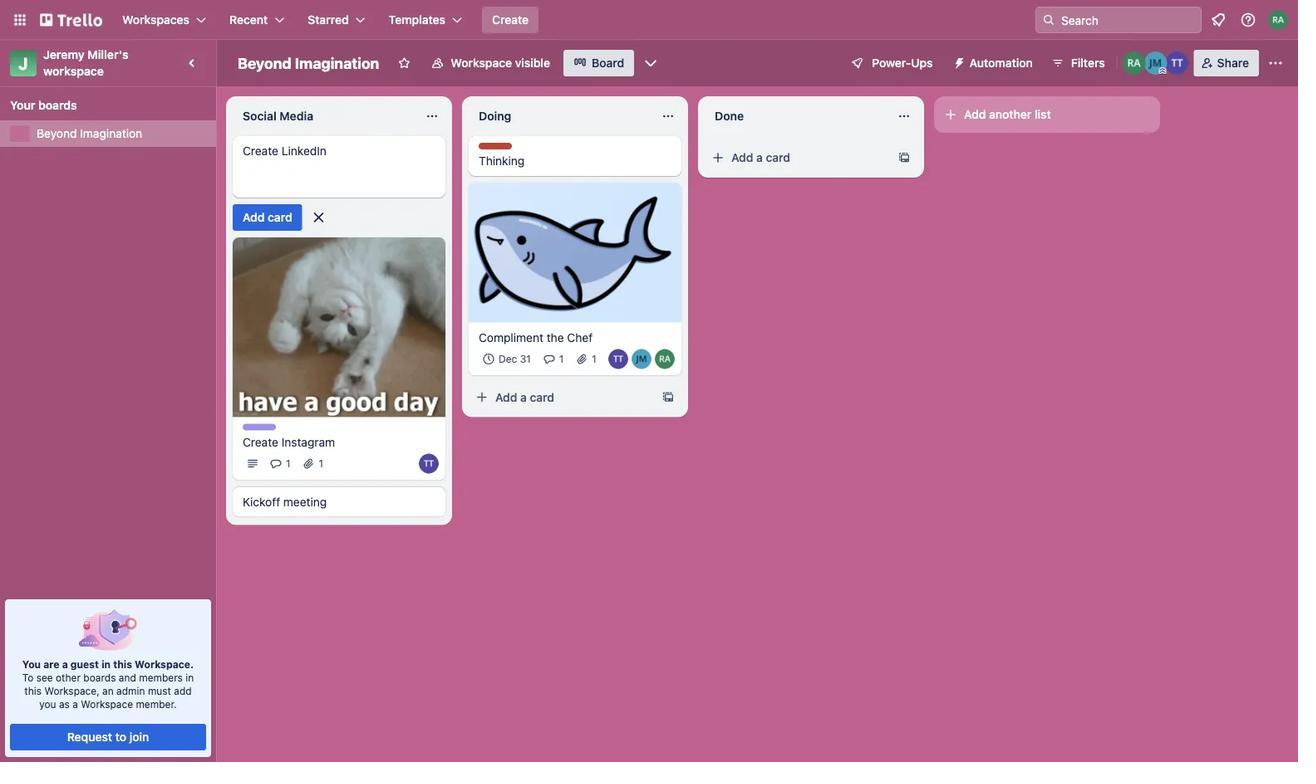 Task type: locate. For each thing, give the bounding box(es) containing it.
Social Media text field
[[233, 103, 416, 130]]

card inside button
[[268, 211, 292, 224]]

1 horizontal spatial this
[[113, 659, 132, 671]]

boards
[[38, 98, 77, 112], [83, 672, 116, 684]]

power-ups
[[872, 56, 933, 70]]

in
[[102, 659, 111, 671], [186, 672, 194, 684]]

media
[[280, 109, 313, 123]]

1 vertical spatial add a card button
[[469, 385, 655, 411]]

1 vertical spatial beyond imagination
[[37, 127, 142, 140]]

0 vertical spatial create
[[492, 13, 529, 27]]

power-
[[872, 56, 911, 70]]

compliment
[[479, 331, 543, 345]]

add a card button down done text box
[[705, 145, 891, 171]]

ruby anderson (rubyanderson7) image
[[1268, 10, 1288, 30], [655, 350, 675, 370]]

this
[[113, 659, 132, 671], [24, 686, 42, 697]]

Doing text field
[[469, 103, 652, 130]]

0 vertical spatial boards
[[38, 98, 77, 112]]

j
[[19, 53, 28, 73]]

a
[[756, 151, 763, 165], [520, 391, 527, 404], [62, 659, 68, 671], [73, 699, 78, 711]]

add down dec 31 option on the top left of page
[[495, 391, 517, 404]]

workspace.
[[135, 659, 194, 671]]

0 horizontal spatial create from template… image
[[662, 391, 675, 404]]

0 horizontal spatial jeremy miller (jeremymiller198) image
[[632, 350, 652, 370]]

1 horizontal spatial jeremy miller (jeremymiller198) image
[[1144, 52, 1167, 75]]

add a card for doing
[[495, 391, 554, 404]]

1 vertical spatial ruby anderson (rubyanderson7) image
[[655, 350, 675, 370]]

board link
[[564, 50, 634, 76]]

beyond imagination
[[238, 54, 379, 72], [37, 127, 142, 140]]

add a card button
[[705, 145, 891, 171], [469, 385, 655, 411]]

sm image
[[946, 50, 970, 73]]

beyond down recent dropdown button
[[238, 54, 291, 72]]

beyond down your boards
[[37, 127, 77, 140]]

0 horizontal spatial ruby anderson (rubyanderson7) image
[[655, 350, 675, 370]]

meeting
[[283, 495, 327, 509]]

card
[[766, 151, 790, 165], [268, 211, 292, 224], [530, 391, 554, 404]]

1 down the chef
[[592, 354, 597, 365]]

add for add a card button associated with done
[[731, 151, 753, 165]]

thinking link
[[479, 153, 672, 170]]

add a card down done
[[731, 151, 790, 165]]

0 horizontal spatial card
[[268, 211, 292, 224]]

to
[[22, 672, 33, 684]]

1 vertical spatial create
[[243, 435, 278, 449]]

imagination
[[295, 54, 379, 72], [80, 127, 142, 140]]

31
[[520, 354, 531, 365]]

card left 'cancel' image
[[268, 211, 292, 224]]

0 vertical spatial add a card
[[731, 151, 790, 165]]

add
[[964, 108, 986, 121], [731, 151, 753, 165], [243, 211, 265, 224], [495, 391, 517, 404]]

a right as
[[73, 699, 78, 711]]

1 horizontal spatial imagination
[[295, 54, 379, 72]]

boards right your
[[38, 98, 77, 112]]

visible
[[515, 56, 550, 70]]

0 vertical spatial jeremy miller (jeremymiller198) image
[[1144, 52, 1167, 75]]

0 vertical spatial card
[[766, 151, 790, 165]]

thinking
[[479, 154, 525, 168]]

workspace left the visible
[[451, 56, 512, 70]]

0 vertical spatial beyond imagination
[[238, 54, 379, 72]]

0 vertical spatial terry turtle (terryturtle) image
[[1166, 52, 1189, 75]]

terry turtle (terryturtle) image
[[419, 454, 439, 474]]

create from template… image
[[898, 151, 911, 165], [662, 391, 675, 404]]

board
[[592, 56, 624, 70]]

boards up "an"
[[83, 672, 116, 684]]

1 horizontal spatial beyond imagination
[[238, 54, 379, 72]]

card down done text box
[[766, 151, 790, 165]]

1
[[559, 354, 564, 365], [592, 354, 597, 365], [286, 458, 291, 470], [319, 458, 323, 470]]

add down done
[[731, 151, 753, 165]]

1 vertical spatial terry turtle (terryturtle) image
[[608, 350, 628, 370]]

dec 31
[[499, 354, 531, 365]]

request to join button
[[10, 725, 206, 751]]

admin
[[116, 686, 145, 697]]

imagination down your boards with 1 items element
[[80, 127, 142, 140]]

add a card down 31
[[495, 391, 554, 404]]

this member is an admin of this board. image
[[1159, 67, 1167, 75]]

1 vertical spatial in
[[186, 672, 194, 684]]

add card button
[[233, 204, 302, 231]]

0 vertical spatial beyond
[[238, 54, 291, 72]]

open information menu image
[[1240, 12, 1257, 28]]

1 horizontal spatial beyond
[[238, 54, 291, 72]]

1 horizontal spatial in
[[186, 672, 194, 684]]

beyond imagination link
[[37, 125, 206, 142]]

0 vertical spatial ruby anderson (rubyanderson7) image
[[1268, 10, 1288, 30]]

create inside button
[[492, 13, 529, 27]]

0 horizontal spatial this
[[24, 686, 42, 697]]

beyond imagination down your boards with 1 items element
[[37, 127, 142, 140]]

compliment the chef
[[479, 331, 593, 345]]

1 vertical spatial workspace
[[81, 699, 133, 711]]

workspace visible
[[451, 56, 550, 70]]

workspace visible button
[[421, 50, 560, 76]]

1 vertical spatial card
[[268, 211, 292, 224]]

color: purple, title: none image
[[243, 424, 276, 431]]

1 vertical spatial boards
[[83, 672, 116, 684]]

done
[[715, 109, 744, 123]]

templates
[[389, 13, 445, 27]]

create down 'color: purple, title: none' image at bottom left
[[243, 435, 278, 449]]

1 horizontal spatial create
[[492, 13, 529, 27]]

this down to at bottom
[[24, 686, 42, 697]]

starred
[[308, 13, 349, 27]]

social
[[243, 109, 277, 123]]

jeremy miller (jeremymiller198) image
[[1144, 52, 1167, 75], [632, 350, 652, 370]]

0 vertical spatial workspace
[[451, 56, 512, 70]]

2 horizontal spatial card
[[766, 151, 790, 165]]

0 horizontal spatial workspace
[[81, 699, 133, 711]]

0 vertical spatial imagination
[[295, 54, 379, 72]]

0 vertical spatial create from template… image
[[898, 151, 911, 165]]

star or unstar board image
[[398, 57, 411, 70]]

in right guest
[[102, 659, 111, 671]]

add another list
[[964, 108, 1051, 121]]

1 horizontal spatial card
[[530, 391, 554, 404]]

compliment the chef link
[[479, 330, 672, 346]]

cancel image
[[311, 209, 327, 226]]

0 vertical spatial in
[[102, 659, 111, 671]]

in up add
[[186, 672, 194, 684]]

create button
[[482, 7, 539, 33]]

templates button
[[379, 7, 472, 33]]

add a card
[[731, 151, 790, 165], [495, 391, 554, 404]]

1 horizontal spatial create from template… image
[[898, 151, 911, 165]]

a down done text box
[[756, 151, 763, 165]]

workspaces button
[[112, 7, 216, 33]]

0 vertical spatial add a card button
[[705, 145, 891, 171]]

add a card button down 31
[[469, 385, 655, 411]]

Dec 31 checkbox
[[479, 350, 536, 370]]

color: bold red, title: "thoughts" element
[[479, 143, 524, 155]]

starred button
[[298, 7, 375, 33]]

0 horizontal spatial create
[[243, 435, 278, 449]]

workspace inside you are a guest in this workspace. to see other boards and members in this workspace, an admin must add you as a workspace member.
[[81, 699, 133, 711]]

you are a guest in this workspace. to see other boards and members in this workspace, an admin must add you as a workspace member.
[[22, 659, 194, 711]]

beyond
[[238, 54, 291, 72], [37, 127, 77, 140]]

create
[[492, 13, 529, 27], [243, 435, 278, 449]]

card down 31
[[530, 391, 554, 404]]

jeremy miller (jeremymiller198) image down search field
[[1144, 52, 1167, 75]]

create for create
[[492, 13, 529, 27]]

2 vertical spatial card
[[530, 391, 554, 404]]

terry turtle (terryturtle) image down the compliment the chef link
[[608, 350, 628, 370]]

add inside button
[[964, 108, 986, 121]]

add left 'cancel' image
[[243, 211, 265, 224]]

1 horizontal spatial add a card button
[[705, 145, 891, 171]]

your
[[10, 98, 35, 112]]

this up and on the bottom left of page
[[113, 659, 132, 671]]

recent
[[229, 13, 268, 27]]

add a card button for doing
[[469, 385, 655, 411]]

add a card for done
[[731, 151, 790, 165]]

add a card button for done
[[705, 145, 891, 171]]

customize views image
[[643, 55, 659, 71]]

0 horizontal spatial beyond imagination
[[37, 127, 142, 140]]

0 horizontal spatial add a card button
[[469, 385, 655, 411]]

add card
[[243, 211, 292, 224]]

back to home image
[[40, 7, 102, 33]]

1 horizontal spatial workspace
[[451, 56, 512, 70]]

kickoff
[[243, 495, 280, 509]]

1 vertical spatial imagination
[[80, 127, 142, 140]]

0 horizontal spatial in
[[102, 659, 111, 671]]

1 vertical spatial add a card
[[495, 391, 554, 404]]

your boards
[[10, 98, 77, 112]]

1 vertical spatial this
[[24, 686, 42, 697]]

add left another
[[964, 108, 986, 121]]

1 horizontal spatial ruby anderson (rubyanderson7) image
[[1268, 10, 1288, 30]]

share
[[1217, 56, 1249, 70]]

workspace down "an"
[[81, 699, 133, 711]]

1 horizontal spatial boards
[[83, 672, 116, 684]]

1 horizontal spatial add a card
[[731, 151, 790, 165]]

beyond imagination down starred
[[238, 54, 379, 72]]

terry turtle (terryturtle) image
[[1166, 52, 1189, 75], [608, 350, 628, 370]]

0 horizontal spatial add a card
[[495, 391, 554, 404]]

1 vertical spatial beyond
[[37, 127, 77, 140]]

workspace
[[451, 56, 512, 70], [81, 699, 133, 711]]

search image
[[1042, 13, 1055, 27]]

automation button
[[946, 50, 1043, 76]]

terry turtle (terryturtle) image right ruby anderson (rubyanderson7) icon
[[1166, 52, 1189, 75]]

create up workspace visible
[[492, 13, 529, 27]]

card for doing
[[530, 391, 554, 404]]

create instagram link
[[243, 434, 435, 451]]

imagination down starred popup button
[[295, 54, 379, 72]]

0 horizontal spatial imagination
[[80, 127, 142, 140]]

0 horizontal spatial beyond
[[37, 127, 77, 140]]

1 vertical spatial create from template… image
[[662, 391, 675, 404]]

jeremy miller (jeremymiller198) image down the compliment the chef link
[[632, 350, 652, 370]]

jeremy miller's workspace
[[43, 48, 132, 78]]

0 horizontal spatial terry turtle (terryturtle) image
[[608, 350, 628, 370]]

Enter a title for this card… text field
[[233, 136, 445, 198]]



Task type: vqa. For each thing, say whether or not it's contained in the screenshot.
'card'
yes



Task type: describe. For each thing, give the bounding box(es) containing it.
automation
[[970, 56, 1033, 70]]

join
[[129, 731, 149, 745]]

recent button
[[219, 7, 294, 33]]

create instagram
[[243, 435, 335, 449]]

an
[[102, 686, 114, 697]]

doing
[[479, 109, 511, 123]]

share button
[[1194, 50, 1259, 76]]

a right are
[[62, 659, 68, 671]]

request to join
[[67, 731, 149, 745]]

ups
[[911, 56, 933, 70]]

see
[[36, 672, 53, 684]]

other
[[56, 672, 81, 684]]

dec
[[499, 354, 517, 365]]

kickoff meeting link
[[243, 494, 435, 511]]

member.
[[136, 699, 177, 711]]

as
[[59, 699, 70, 711]]

workspace
[[43, 64, 104, 78]]

Search field
[[1055, 7, 1201, 32]]

must
[[148, 686, 171, 697]]

1 down create instagram
[[286, 458, 291, 470]]

create from template… image for done
[[898, 151, 911, 165]]

guest
[[71, 659, 99, 671]]

the
[[547, 331, 564, 345]]

0 notifications image
[[1208, 10, 1228, 30]]

create from template… image for doing
[[662, 391, 675, 404]]

1 horizontal spatial terry turtle (terryturtle) image
[[1166, 52, 1189, 75]]

chef
[[567, 331, 593, 345]]

thoughts
[[479, 144, 524, 155]]

primary element
[[0, 0, 1298, 40]]

social media
[[243, 109, 313, 123]]

Done text field
[[705, 103, 888, 130]]

ruby anderson (rubyanderson7) image
[[1123, 52, 1146, 75]]

imagination inside beyond imagination text box
[[295, 54, 379, 72]]

add for doing's add a card button
[[495, 391, 517, 404]]

power-ups button
[[839, 50, 943, 76]]

to
[[115, 731, 126, 745]]

workspace navigation collapse icon image
[[181, 52, 204, 75]]

boards inside you are a guest in this workspace. to see other boards and members in this workspace, an admin must add you as a workspace member.
[[83, 672, 116, 684]]

workspace,
[[44, 686, 100, 697]]

workspace inside button
[[451, 56, 512, 70]]

request
[[67, 731, 112, 745]]

are
[[43, 659, 59, 671]]

another
[[989, 108, 1032, 121]]

kickoff meeting
[[243, 495, 327, 509]]

add for add another list button
[[964, 108, 986, 121]]

card for done
[[766, 151, 790, 165]]

instagram
[[282, 435, 335, 449]]

beyond inside beyond imagination text box
[[238, 54, 291, 72]]

jeremy
[[43, 48, 85, 61]]

members
[[139, 672, 183, 684]]

1 vertical spatial jeremy miller (jeremymiller198) image
[[632, 350, 652, 370]]

add
[[174, 686, 192, 697]]

1 down the
[[559, 354, 564, 365]]

add another list button
[[934, 96, 1160, 133]]

beyond inside beyond imagination link
[[37, 127, 77, 140]]

show menu image
[[1267, 55, 1284, 71]]

your boards with 1 items element
[[10, 96, 198, 116]]

miller's
[[88, 48, 129, 61]]

beyond imagination inside text box
[[238, 54, 379, 72]]

create for create instagram
[[243, 435, 278, 449]]

filters button
[[1046, 50, 1110, 76]]

workspaces
[[122, 13, 190, 27]]

a down 31
[[520, 391, 527, 404]]

you
[[39, 699, 56, 711]]

imagination inside beyond imagination link
[[80, 127, 142, 140]]

thoughts thinking
[[479, 144, 525, 168]]

list
[[1035, 108, 1051, 121]]

you
[[22, 659, 41, 671]]

0 vertical spatial this
[[113, 659, 132, 671]]

filters
[[1071, 56, 1105, 70]]

0 horizontal spatial boards
[[38, 98, 77, 112]]

1 down 'instagram'
[[319, 458, 323, 470]]

Board name text field
[[229, 50, 388, 76]]

and
[[119, 672, 136, 684]]



